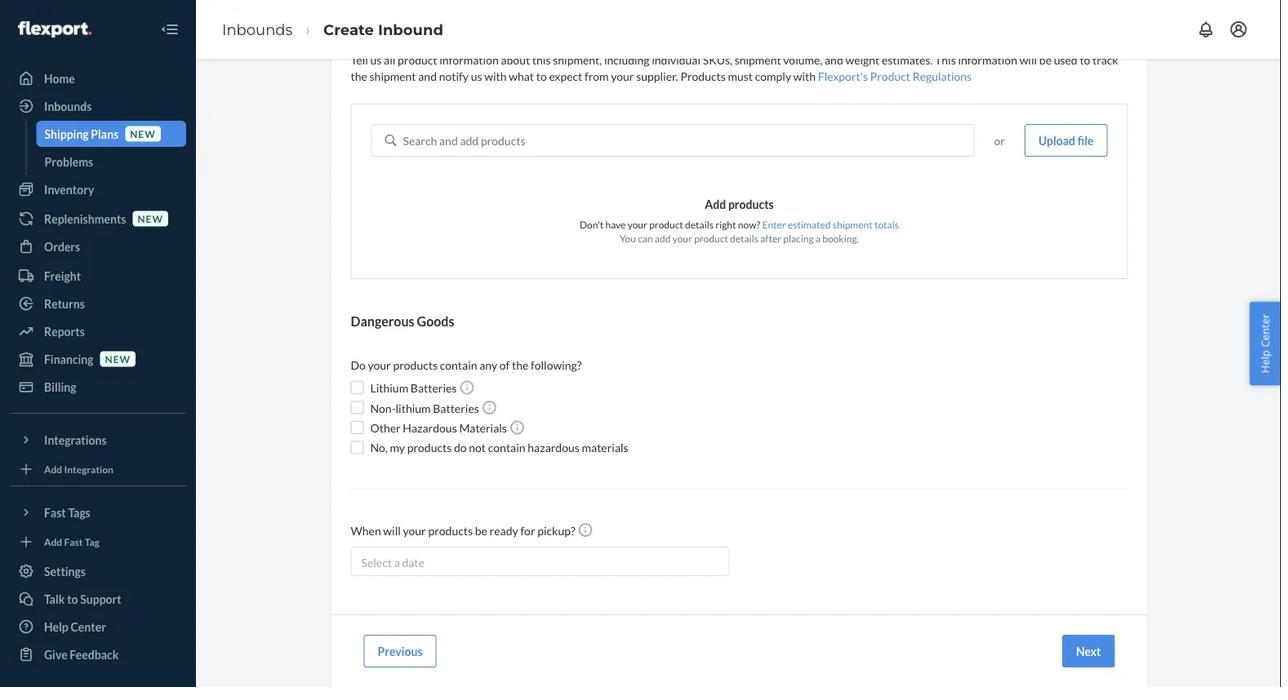 Task type: vqa. For each thing, say whether or not it's contained in the screenshot.
Service
no



Task type: locate. For each thing, give the bounding box(es) containing it.
search and add products
[[403, 134, 526, 147]]

next button
[[1063, 636, 1115, 668]]

1 horizontal spatial product
[[650, 219, 684, 230]]

help center button
[[1250, 302, 1282, 386]]

regulations
[[913, 69, 972, 83]]

1 vertical spatial be
[[475, 524, 488, 538]]

your down including
[[611, 69, 634, 83]]

0 vertical spatial the
[[351, 69, 367, 83]]

information right this in the top of the page
[[959, 53, 1018, 67]]

1 horizontal spatial be
[[1040, 53, 1052, 67]]

add inside add products don't have your product details right now? enter estimated shipment totals you can add your product details after placing a booking.
[[655, 233, 671, 245]]

1 horizontal spatial will
[[1020, 53, 1038, 67]]

ready
[[490, 524, 518, 538]]

0 vertical spatial new
[[130, 128, 156, 140]]

0 horizontal spatial with
[[485, 69, 507, 83]]

1 vertical spatial the
[[512, 358, 529, 372]]

1 horizontal spatial with
[[794, 69, 816, 83]]

create inbound link
[[324, 20, 443, 38]]

2 vertical spatial product
[[694, 233, 728, 245]]

breadcrumbs navigation
[[209, 6, 457, 53]]

to
[[1080, 53, 1091, 67], [536, 69, 547, 83], [67, 593, 78, 607]]

0 horizontal spatial contain
[[440, 358, 477, 372]]

with
[[485, 69, 507, 83], [794, 69, 816, 83]]

products down what
[[481, 134, 526, 147]]

1 horizontal spatial center
[[1258, 314, 1273, 348]]

shipment for and
[[735, 53, 781, 67]]

1 horizontal spatial help center
[[1258, 314, 1273, 374]]

help
[[1258, 350, 1273, 374], [44, 620, 68, 634]]

individual
[[652, 53, 701, 67]]

a down estimated
[[816, 233, 821, 245]]

1 horizontal spatial us
[[471, 69, 482, 83]]

add
[[705, 197, 726, 211], [44, 464, 62, 475], [44, 536, 62, 548]]

information
[[440, 53, 499, 67], [959, 53, 1018, 67]]

new down reports link
[[105, 353, 131, 365]]

2 horizontal spatial product
[[694, 233, 728, 245]]

materials
[[459, 422, 507, 435]]

1 horizontal spatial and
[[439, 134, 458, 147]]

0 vertical spatial will
[[1020, 53, 1038, 67]]

a left date
[[394, 556, 400, 570]]

0 vertical spatial center
[[1258, 314, 1273, 348]]

product up can
[[650, 219, 684, 230]]

add left integration
[[44, 464, 62, 475]]

give feedback
[[44, 648, 119, 662]]

plans
[[91, 127, 119, 141]]

and right search
[[439, 134, 458, 147]]

0 horizontal spatial be
[[475, 524, 488, 538]]

to down this
[[536, 69, 547, 83]]

1 vertical spatial help
[[44, 620, 68, 634]]

your up date
[[403, 524, 426, 538]]

close navigation image
[[160, 20, 180, 39]]

products inside add products don't have your product details right now? enter estimated shipment totals you can add your product details after placing a booking.
[[729, 197, 774, 211]]

shipment
[[735, 53, 781, 67], [370, 69, 416, 83], [833, 219, 873, 230]]

1 vertical spatial shipment
[[370, 69, 416, 83]]

problems
[[45, 155, 93, 169]]

0 horizontal spatial a
[[394, 556, 400, 570]]

2 horizontal spatial shipment
[[833, 219, 873, 230]]

a
[[816, 233, 821, 245], [394, 556, 400, 570]]

0 vertical spatial help
[[1258, 350, 1273, 374]]

1 vertical spatial product
[[650, 219, 684, 230]]

help center
[[1258, 314, 1273, 374], [44, 620, 106, 634]]

0 vertical spatial product
[[398, 53, 437, 67]]

1 vertical spatial new
[[138, 213, 163, 225]]

0 vertical spatial and
[[825, 53, 844, 67]]

1 vertical spatial help center
[[44, 620, 106, 634]]

following?
[[531, 358, 582, 372]]

new for financing
[[105, 353, 131, 365]]

lithium
[[396, 401, 431, 415]]

orders
[[44, 240, 80, 254]]

be
[[1040, 53, 1052, 67], [475, 524, 488, 538]]

can
[[638, 233, 653, 245]]

shipment down all
[[370, 69, 416, 83]]

1 vertical spatial add
[[44, 464, 62, 475]]

shipping plans
[[45, 127, 119, 141]]

products down hazardous
[[407, 441, 452, 455]]

1 horizontal spatial to
[[536, 69, 547, 83]]

settings
[[44, 565, 86, 579]]

open notifications image
[[1197, 20, 1216, 39]]

2 with from the left
[[794, 69, 816, 83]]

product down "right"
[[694, 233, 728, 245]]

integrations
[[44, 433, 107, 447]]

what
[[509, 69, 534, 83]]

1 horizontal spatial shipment
[[735, 53, 781, 67]]

0 vertical spatial details
[[685, 219, 714, 230]]

shipping
[[45, 127, 89, 141]]

0 horizontal spatial to
[[67, 593, 78, 607]]

do your products contain any of the following?
[[351, 358, 582, 372]]

help inside button
[[1258, 350, 1273, 374]]

1 horizontal spatial inbounds
[[222, 20, 293, 38]]

with down the about
[[485, 69, 507, 83]]

previous button
[[364, 636, 437, 668]]

be left ready
[[475, 524, 488, 538]]

0 horizontal spatial center
[[71, 620, 106, 634]]

information up notify
[[440, 53, 499, 67]]

0 vertical spatial add
[[705, 197, 726, 211]]

flexport's product regulations
[[818, 69, 972, 83]]

the down tell
[[351, 69, 367, 83]]

add for products
[[705, 197, 726, 211]]

orders link
[[10, 234, 186, 260]]

batteries up non-lithium batteries
[[411, 381, 457, 395]]

0 vertical spatial to
[[1080, 53, 1091, 67]]

1 vertical spatial fast
[[64, 536, 83, 548]]

talk
[[44, 593, 65, 607]]

do
[[454, 441, 467, 455]]

0 vertical spatial fast
[[44, 506, 66, 520]]

placing
[[784, 233, 814, 245]]

give feedback button
[[10, 642, 186, 668]]

0 horizontal spatial will
[[383, 524, 401, 538]]

be left used
[[1040, 53, 1052, 67]]

talk to support
[[44, 593, 121, 607]]

2 horizontal spatial to
[[1080, 53, 1091, 67]]

and up flexport's
[[825, 53, 844, 67]]

enter
[[763, 219, 786, 230]]

0 vertical spatial shipment
[[735, 53, 781, 67]]

inbounds inside inbounds link
[[44, 99, 92, 113]]

you
[[620, 233, 636, 245]]

1 horizontal spatial information
[[959, 53, 1018, 67]]

2 vertical spatial to
[[67, 593, 78, 607]]

shipment,
[[553, 53, 602, 67]]

fast left tags
[[44, 506, 66, 520]]

to right talk
[[67, 593, 78, 607]]

my
[[390, 441, 405, 455]]

and left notify
[[418, 69, 437, 83]]

weight
[[846, 53, 880, 67]]

search image
[[385, 135, 397, 146]]

non-lithium batteries
[[370, 401, 482, 415]]

0 vertical spatial inbounds link
[[222, 20, 293, 38]]

inbounds
[[222, 20, 293, 38], [44, 99, 92, 113]]

1 horizontal spatial inbounds link
[[222, 20, 293, 38]]

products
[[481, 134, 526, 147], [729, 197, 774, 211], [393, 358, 438, 372], [407, 441, 452, 455], [428, 524, 473, 538]]

1 vertical spatial a
[[394, 556, 400, 570]]

batteries
[[411, 381, 457, 395], [433, 401, 479, 415]]

1 vertical spatial add
[[655, 233, 671, 245]]

when will your products be ready for pickup?
[[351, 524, 578, 538]]

fast left tag on the left of page
[[64, 536, 83, 548]]

add for integration
[[44, 464, 62, 475]]

2 vertical spatial shipment
[[833, 219, 873, 230]]

details down now?
[[730, 233, 759, 245]]

used
[[1054, 53, 1078, 67]]

details left "right"
[[685, 219, 714, 230]]

0 horizontal spatial details
[[685, 219, 714, 230]]

2 vertical spatial and
[[439, 134, 458, 147]]

new right plans on the left of the page
[[130, 128, 156, 140]]

0 horizontal spatial the
[[351, 69, 367, 83]]

1 horizontal spatial add
[[655, 233, 671, 245]]

inventory
[[44, 183, 94, 196]]

1 vertical spatial us
[[471, 69, 482, 83]]

this
[[532, 53, 551, 67]]

1 vertical spatial inbounds link
[[10, 93, 186, 119]]

2 vertical spatial new
[[105, 353, 131, 365]]

your inside tell us all product information about this shipment, including individual skus, shipment volume, and weight estimates. this information will be used to track the shipment and notify us with what to expect from your supplier. products must comply with
[[611, 69, 634, 83]]

0 vertical spatial be
[[1040, 53, 1052, 67]]

contain right not
[[488, 441, 526, 455]]

shipment up comply
[[735, 53, 781, 67]]

must
[[728, 69, 753, 83]]

products left ready
[[428, 524, 473, 538]]

0 horizontal spatial and
[[418, 69, 437, 83]]

us left all
[[370, 53, 382, 67]]

1 vertical spatial contain
[[488, 441, 526, 455]]

0 horizontal spatial help center
[[44, 620, 106, 634]]

None checkbox
[[351, 422, 364, 435]]

do
[[351, 358, 366, 372]]

help center link
[[10, 614, 186, 640]]

0 horizontal spatial inbounds link
[[10, 93, 186, 119]]

upload
[[1039, 134, 1076, 147]]

for
[[521, 524, 535, 538]]

None checkbox
[[351, 382, 364, 395], [351, 402, 364, 415], [351, 442, 364, 455], [351, 382, 364, 395], [351, 402, 364, 415], [351, 442, 364, 455]]

flexport's
[[818, 69, 868, 83]]

non-
[[370, 401, 396, 415]]

tags
[[68, 506, 90, 520]]

add up "right"
[[705, 197, 726, 211]]

contain
[[440, 358, 477, 372], [488, 441, 526, 455]]

inbounds inside breadcrumbs 'navigation'
[[222, 20, 293, 38]]

previous
[[378, 645, 423, 659]]

will right when
[[383, 524, 401, 538]]

batteries up other hazardous materials
[[433, 401, 479, 415]]

center inside button
[[1258, 314, 1273, 348]]

shipment for you
[[833, 219, 873, 230]]

product right all
[[398, 53, 437, 67]]

and
[[825, 53, 844, 67], [418, 69, 437, 83], [439, 134, 458, 147]]

0 horizontal spatial information
[[440, 53, 499, 67]]

0 vertical spatial inbounds
[[222, 20, 293, 38]]

to inside button
[[67, 593, 78, 607]]

select
[[361, 556, 392, 570]]

1 horizontal spatial a
[[816, 233, 821, 245]]

products up now?
[[729, 197, 774, 211]]

1 vertical spatial batteries
[[433, 401, 479, 415]]

add right can
[[655, 233, 671, 245]]

new for shipping plans
[[130, 128, 156, 140]]

1 horizontal spatial help
[[1258, 350, 1273, 374]]

add right search
[[460, 134, 479, 147]]

select a date
[[361, 556, 425, 570]]

contain left any
[[440, 358, 477, 372]]

feedback
[[70, 648, 119, 662]]

with down volume,
[[794, 69, 816, 83]]

next
[[1077, 645, 1102, 659]]

will left used
[[1020, 53, 1038, 67]]

product
[[398, 53, 437, 67], [650, 219, 684, 230], [694, 233, 728, 245]]

1 with from the left
[[485, 69, 507, 83]]

help center inside button
[[1258, 314, 1273, 374]]

shipment inside add products don't have your product details right now? enter estimated shipment totals you can add your product details after placing a booking.
[[833, 219, 873, 230]]

2 vertical spatial add
[[44, 536, 62, 548]]

0 vertical spatial help center
[[1258, 314, 1273, 374]]

1 vertical spatial details
[[730, 233, 759, 245]]

0 horizontal spatial product
[[398, 53, 437, 67]]

0 vertical spatial add
[[460, 134, 479, 147]]

volume,
[[784, 53, 823, 67]]

us right notify
[[471, 69, 482, 83]]

new up 'orders' link
[[138, 213, 163, 225]]

add for fast
[[44, 536, 62, 548]]

0 horizontal spatial us
[[370, 53, 382, 67]]

shipment up booking.
[[833, 219, 873, 230]]

a inside add products don't have your product details right now? enter estimated shipment totals you can add your product details after placing a booking.
[[816, 233, 821, 245]]

the right of at the left bottom
[[512, 358, 529, 372]]

upload file button
[[1025, 124, 1108, 157]]

add inside add products don't have your product details right now? enter estimated shipment totals you can add your product details after placing a booking.
[[705, 197, 726, 211]]

1 vertical spatial inbounds
[[44, 99, 92, 113]]

0 vertical spatial a
[[816, 233, 821, 245]]

add up settings
[[44, 536, 62, 548]]

pickup?
[[538, 524, 576, 538]]

0 horizontal spatial inbounds
[[44, 99, 92, 113]]

to right used
[[1080, 53, 1091, 67]]



Task type: describe. For each thing, give the bounding box(es) containing it.
billing
[[44, 380, 76, 394]]

lithium batteries
[[370, 381, 459, 395]]

0 vertical spatial contain
[[440, 358, 477, 372]]

or
[[995, 134, 1006, 147]]

other
[[370, 422, 401, 435]]

1 vertical spatial to
[[536, 69, 547, 83]]

add integration link
[[10, 460, 186, 480]]

this
[[935, 53, 956, 67]]

0 horizontal spatial add
[[460, 134, 479, 147]]

0 horizontal spatial shipment
[[370, 69, 416, 83]]

flexport's product regulations button
[[818, 68, 972, 84]]

from
[[585, 69, 609, 83]]

0 vertical spatial batteries
[[411, 381, 457, 395]]

enter estimated shipment totals button
[[763, 218, 899, 232]]

date
[[402, 556, 425, 570]]

integration
[[64, 464, 113, 475]]

after
[[761, 233, 782, 245]]

flexport logo image
[[18, 21, 91, 38]]

product inside tell us all product information about this shipment, including individual skus, shipment volume, and weight estimates. this information will be used to track the shipment and notify us with what to expect from your supplier. products must comply with
[[398, 53, 437, 67]]

0 vertical spatial us
[[370, 53, 382, 67]]

problems link
[[36, 149, 186, 175]]

returns link
[[10, 291, 186, 317]]

materials
[[582, 441, 629, 455]]

product
[[871, 69, 911, 83]]

not
[[469, 441, 486, 455]]

notify
[[439, 69, 469, 83]]

your right can
[[673, 233, 693, 245]]

1 vertical spatial center
[[71, 620, 106, 634]]

home link
[[10, 65, 186, 91]]

lithium
[[370, 381, 409, 395]]

products up lithium batteries
[[393, 358, 438, 372]]

settings link
[[10, 559, 186, 585]]

integrations button
[[10, 427, 186, 453]]

skus,
[[703, 53, 733, 67]]

totals
[[875, 219, 899, 230]]

financing
[[44, 352, 94, 366]]

including
[[604, 53, 650, 67]]

1 vertical spatial will
[[383, 524, 401, 538]]

the inside tell us all product information about this shipment, including individual skus, shipment volume, and weight estimates. this information will be used to track the shipment and notify us with what to expect from your supplier. products must comply with
[[351, 69, 367, 83]]

inventory link
[[10, 176, 186, 203]]

will inside tell us all product information about this shipment, including individual skus, shipment volume, and weight estimates. this information will be used to track the shipment and notify us with what to expect from your supplier. products must comply with
[[1020, 53, 1038, 67]]

about
[[501, 53, 530, 67]]

0 horizontal spatial help
[[44, 620, 68, 634]]

freight link
[[10, 263, 186, 289]]

hazardous
[[403, 422, 457, 435]]

products
[[681, 69, 726, 83]]

1 information from the left
[[440, 53, 499, 67]]

be inside tell us all product information about this shipment, including individual skus, shipment volume, and weight estimates. this information will be used to track the shipment and notify us with what to expect from your supplier. products must comply with
[[1040, 53, 1052, 67]]

booking.
[[823, 233, 859, 245]]

goods
[[417, 313, 455, 329]]

track
[[1093, 53, 1119, 67]]

new for replenishments
[[138, 213, 163, 225]]

when
[[351, 524, 381, 538]]

estimates.
[[882, 53, 933, 67]]

add integration
[[44, 464, 113, 475]]

reports link
[[10, 319, 186, 345]]

tell
[[351, 53, 368, 67]]

fast inside fast tags dropdown button
[[44, 506, 66, 520]]

tag
[[85, 536, 100, 548]]

home
[[44, 71, 75, 85]]

dangerous
[[351, 313, 415, 329]]

open account menu image
[[1229, 20, 1249, 39]]

right
[[716, 219, 736, 230]]

fast inside add fast tag link
[[64, 536, 83, 548]]

all
[[384, 53, 396, 67]]

create inbound
[[324, 20, 443, 38]]

billing link
[[10, 374, 186, 400]]

2 information from the left
[[959, 53, 1018, 67]]

estimated
[[788, 219, 831, 230]]

add products don't have your product details right now? enter estimated shipment totals you can add your product details after placing a booking.
[[580, 197, 899, 245]]

1 horizontal spatial contain
[[488, 441, 526, 455]]

talk to support button
[[10, 587, 186, 613]]

file
[[1078, 134, 1094, 147]]

any
[[480, 358, 498, 372]]

other hazardous materials
[[370, 422, 509, 435]]

2 horizontal spatial and
[[825, 53, 844, 67]]

1 vertical spatial and
[[418, 69, 437, 83]]

now?
[[738, 219, 761, 230]]

give
[[44, 648, 68, 662]]

expect
[[549, 69, 583, 83]]

freight
[[44, 269, 81, 283]]

have
[[606, 219, 626, 230]]

no, my products do not contain hazardous materials
[[370, 441, 629, 455]]

your up can
[[628, 219, 648, 230]]

reports
[[44, 325, 85, 339]]

dangerous goods
[[351, 313, 455, 329]]

1 horizontal spatial the
[[512, 358, 529, 372]]

1 horizontal spatial details
[[730, 233, 759, 245]]

your right do
[[368, 358, 391, 372]]

create
[[324, 20, 374, 38]]

inbound
[[378, 20, 443, 38]]

add fast tag link
[[10, 533, 186, 552]]



